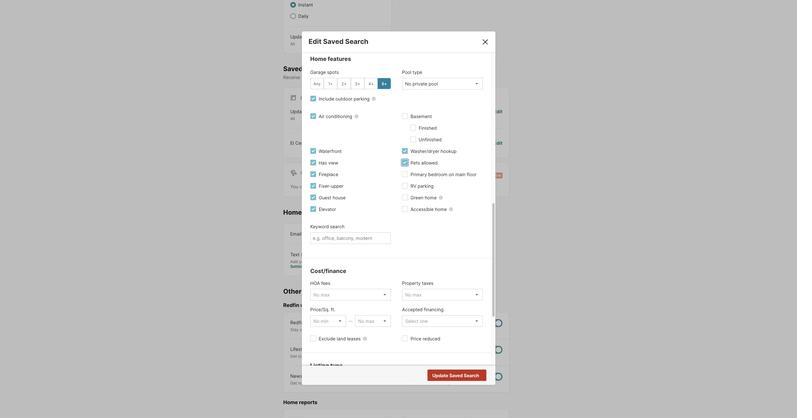 Task type: locate. For each thing, give the bounding box(es) containing it.
0 vertical spatial local
[[298, 354, 307, 359]]

1 vertical spatial type
[[331, 362, 343, 369]]

1 get from the top
[[291, 354, 297, 359]]

parking right .
[[418, 183, 434, 189]]

update down daily option
[[291, 34, 306, 40]]

home for home reports
[[283, 399, 298, 405]]

2 vertical spatial redfin
[[433, 381, 445, 385]]

on up 3+
[[358, 75, 363, 80]]

list box
[[402, 78, 483, 90], [311, 289, 391, 301], [402, 289, 483, 301], [311, 315, 346, 327], [355, 315, 391, 327], [402, 315, 483, 327]]

for left rent
[[301, 170, 310, 176]]

fireplace
[[319, 172, 339, 177]]

the down my
[[326, 381, 332, 385]]

list box for property taxes
[[402, 289, 483, 301]]

your inside saved searches receive timely notifications based on your preferred search filters.
[[364, 75, 374, 80]]

and
[[352, 327, 359, 332], [429, 327, 436, 332], [381, 354, 388, 359]]

unfinished
[[419, 137, 442, 143]]

search inside saved searches receive timely notifications based on your preferred search filters.
[[396, 75, 411, 80]]

home up listing type on the left of page
[[325, 354, 335, 359]]

the left the real on the bottom left of page
[[362, 381, 368, 385]]

list box for hoa fees
[[311, 289, 391, 301]]

0 vertical spatial your
[[364, 75, 374, 80]]

price reduced
[[411, 336, 441, 342]]

1 vertical spatial search
[[330, 224, 345, 230]]

1 vertical spatial local
[[423, 381, 432, 385]]

all up el
[[291, 116, 295, 121]]

home
[[311, 56, 327, 62], [283, 208, 302, 216], [283, 399, 298, 405]]

redfin up 'stay' at the left bottom of page
[[291, 320, 304, 325]]

0 horizontal spatial the
[[326, 381, 332, 385]]

on inside redfin news stay up to date on redfin's tools and features, how to buy or sell a home, and connect with an agent.
[[320, 327, 325, 332]]

list box for accepted financing
[[402, 315, 483, 327]]

home right accessible on the right
[[435, 207, 447, 212]]

text (sms)
[[291, 252, 314, 257]]

get down lifestyle at the bottom
[[291, 354, 297, 359]]

el cerrito test 1
[[291, 140, 324, 146]]

from up about
[[315, 373, 325, 379]]

0 horizontal spatial from
[[315, 373, 325, 379]]

update types all down daily
[[291, 34, 320, 46]]

0 horizontal spatial agent.
[[446, 381, 458, 385]]

option group containing any
[[311, 78, 391, 89]]

how
[[378, 327, 386, 332]]

redfin for redfin news stay up to date on redfin's tools and features, how to buy or sell a home, and connect with an agent.
[[291, 320, 304, 325]]

1 horizontal spatial search
[[396, 75, 411, 80]]

washer/dryer
[[411, 149, 440, 154]]

search for update saved search
[[464, 373, 480, 378]]

1 vertical spatial in
[[358, 381, 361, 385]]

on left main
[[449, 172, 454, 177]]

guest
[[319, 195, 332, 201]]

1 horizontal spatial searches
[[338, 184, 358, 189]]

cerrito
[[296, 140, 310, 146]]

0 horizontal spatial type
[[331, 362, 343, 369]]

saved inside button
[[450, 373, 463, 378]]

1 vertical spatial types
[[308, 109, 320, 114]]

redfin down update saved search
[[433, 381, 445, 385]]

other
[[283, 287, 302, 295]]

home for green home
[[425, 195, 437, 201]]

1 horizontal spatial agent.
[[468, 327, 480, 332]]

home reports
[[283, 399, 318, 405]]

home left reports at the left
[[283, 399, 298, 405]]

0 vertical spatial edit
[[309, 37, 322, 46]]

1 vertical spatial from
[[404, 381, 413, 385]]

primary bedroom on main floor
[[411, 172, 477, 177]]

pool type
[[402, 70, 423, 75]]

features
[[328, 56, 351, 62]]

my
[[326, 373, 333, 379]]

0 vertical spatial edit button
[[494, 108, 503, 121]]

1 vertical spatial redfin
[[291, 320, 304, 325]]

home up garage
[[311, 56, 327, 62]]

and right tools
[[352, 327, 359, 332]]

1 vertical spatial search
[[464, 373, 480, 378]]

2 edit button from the top
[[494, 140, 503, 146]]

edit saved search dialog
[[302, 32, 496, 418]]

None checkbox
[[367, 251, 385, 259], [485, 346, 503, 354], [367, 251, 385, 259], [485, 346, 503, 354]]

search inside button
[[464, 373, 480, 378]]

search up features
[[345, 37, 369, 46]]

search for edit saved search
[[345, 37, 369, 46]]

in right trends
[[358, 381, 361, 385]]

hoa
[[311, 280, 320, 286]]

main
[[456, 172, 466, 177]]

edit saved search element
[[309, 37, 475, 46]]

0 vertical spatial search
[[345, 37, 369, 46]]

home,
[[416, 327, 427, 332]]

1 the from the left
[[326, 381, 332, 385]]

types down daily
[[308, 34, 320, 40]]

in right number
[[337, 259, 340, 264]]

filters.
[[412, 75, 425, 80]]

0 vertical spatial types
[[308, 34, 320, 40]]

search left 'filters.'
[[396, 75, 411, 80]]

2 horizontal spatial your
[[414, 381, 422, 385]]

1 horizontal spatial search
[[464, 373, 480, 378]]

2 vertical spatial your
[[414, 381, 422, 385]]

accepted
[[402, 307, 423, 312]]

—
[[349, 319, 353, 324]]

e.g. office, balcony, modern text field
[[313, 235, 389, 241]]

account
[[341, 259, 358, 264]]

0 vertical spatial agent.
[[468, 327, 480, 332]]

redfin updates
[[283, 302, 321, 308]]

1 vertical spatial update types all
[[291, 109, 320, 121]]

1 vertical spatial your
[[299, 259, 308, 264]]

1 update types all from the top
[[291, 34, 320, 46]]

1 vertical spatial home
[[435, 207, 447, 212]]

financing
[[424, 307, 444, 312]]

taxes
[[422, 280, 434, 286]]

local inside the newsletter from my agent get notified about the latest trends in the real estate market from your local redfin agent.
[[423, 381, 432, 385]]

0 vertical spatial home
[[425, 195, 437, 201]]

1 vertical spatial edit
[[494, 109, 503, 114]]

home inside edit saved search dialog
[[311, 56, 327, 62]]

get inside the newsletter from my agent get notified about the latest trends in the real estate market from your local redfin agent.
[[291, 381, 297, 385]]

4+ radio
[[365, 78, 378, 89]]

redfin down other
[[283, 302, 300, 308]]

search up "e.g. office, balcony, modern" text box
[[330, 224, 345, 230]]

0 vertical spatial searches
[[305, 65, 335, 73]]

0 vertical spatial type
[[413, 70, 423, 75]]

0 horizontal spatial your
[[299, 259, 308, 264]]

0 vertical spatial update types all
[[291, 34, 320, 46]]

view
[[329, 160, 339, 166]]

home for accessible home
[[435, 207, 447, 212]]

0 vertical spatial redfin
[[283, 302, 300, 308]]

0 horizontal spatial search
[[345, 37, 369, 46]]

1 vertical spatial parking
[[418, 183, 434, 189]]

leases
[[347, 336, 361, 342]]

search
[[345, 37, 369, 46], [464, 373, 480, 378]]

searches up house
[[338, 184, 358, 189]]

1 for from the top
[[301, 95, 310, 101]]

2 vertical spatial update
[[433, 373, 449, 378]]

home for home tours
[[283, 208, 302, 216]]

1 horizontal spatial in
[[358, 381, 361, 385]]

include
[[319, 96, 335, 102]]

1 horizontal spatial from
[[404, 381, 413, 385]]

0 vertical spatial search
[[396, 75, 411, 80]]

text
[[291, 252, 300, 257]]

2+ radio
[[338, 78, 351, 89]]

or
[[400, 327, 404, 332]]

1 vertical spatial for
[[301, 170, 310, 176]]

to right up
[[306, 327, 310, 332]]

0 horizontal spatial search
[[330, 224, 345, 230]]

type
[[413, 70, 423, 75], [331, 362, 343, 369]]

saved inside saved searches receive timely notifications based on your preferred search filters.
[[283, 65, 303, 73]]

1 vertical spatial all
[[291, 116, 295, 121]]

for for for sale
[[301, 95, 310, 101]]

search right no
[[464, 373, 480, 378]]

1 horizontal spatial type
[[413, 70, 423, 75]]

fixer-upper
[[319, 183, 344, 189]]

saved
[[323, 37, 344, 46], [283, 65, 303, 73], [324, 184, 337, 189], [450, 373, 463, 378]]

sale
[[311, 95, 322, 101]]

your up 'settings' on the bottom
[[299, 259, 308, 264]]

on right date
[[320, 327, 325, 332]]

to left buy
[[387, 327, 391, 332]]

get down newsletter
[[291, 381, 297, 385]]

1 types from the top
[[308, 34, 320, 40]]

search
[[396, 75, 411, 80], [330, 224, 345, 230]]

agent. right an
[[468, 327, 480, 332]]

connect
[[437, 327, 452, 332]]

newsletter from my agent get notified about the latest trends in the real estate market from your local redfin agent.
[[291, 373, 458, 385]]

on right always
[[380, 231, 385, 237]]

1 vertical spatial home
[[283, 208, 302, 216]]

redfin inside redfin news stay up to date on redfin's tools and features, how to buy or sell a home, and connect with an agent.
[[291, 320, 304, 325]]

always
[[363, 231, 379, 237]]

pets allowed
[[411, 160, 438, 166]]

agent
[[334, 373, 346, 379]]

(sms)
[[301, 252, 314, 257]]

1 to from the left
[[306, 327, 310, 332]]

parking down 3+ option
[[354, 96, 370, 102]]

you
[[291, 184, 299, 189]]

1 vertical spatial get
[[291, 381, 297, 385]]

Daily radio
[[291, 13, 296, 19]]

test
[[312, 140, 321, 146]]

all down daily option
[[291, 41, 295, 46]]

local
[[298, 354, 307, 359], [423, 381, 432, 385]]

floor
[[467, 172, 477, 177]]

0 vertical spatial parking
[[354, 96, 370, 102]]

0 horizontal spatial to
[[306, 327, 310, 332]]

for left sale
[[301, 95, 310, 101]]

other emails
[[283, 287, 324, 295]]

0 vertical spatial in
[[337, 259, 340, 264]]

2+
[[342, 81, 347, 86]]

sell
[[405, 327, 411, 332]]

and up reduced
[[429, 327, 436, 332]]

1 horizontal spatial local
[[423, 381, 432, 385]]

.
[[416, 184, 417, 189]]

agent. down update saved search
[[446, 381, 458, 385]]

home up accessible home
[[425, 195, 437, 201]]

0 vertical spatial update
[[291, 34, 306, 40]]

1 vertical spatial agent.
[[446, 381, 458, 385]]

None checkbox
[[485, 319, 503, 327], [485, 373, 503, 381], [485, 319, 503, 327], [485, 373, 503, 381]]

all
[[291, 41, 295, 46], [291, 116, 295, 121]]

cost/finance
[[311, 268, 347, 275]]

1 horizontal spatial and
[[381, 354, 388, 359]]

2 get from the top
[[291, 381, 297, 385]]

searches up 'notifications'
[[305, 65, 335, 73]]

2 vertical spatial home
[[283, 399, 298, 405]]

type up 'agent'
[[331, 362, 343, 369]]

reports
[[299, 399, 318, 405]]

garage spots
[[311, 70, 339, 75]]

and right style
[[381, 354, 388, 359]]

0 horizontal spatial searches
[[305, 65, 335, 73]]

agent.
[[468, 327, 480, 332], [446, 381, 458, 385]]

settings
[[291, 264, 307, 269]]

agent. inside redfin news stay up to date on redfin's tools and features, how to buy or sell a home, and connect with an agent.
[[468, 327, 480, 332]]

type right pool
[[413, 70, 423, 75]]

2 for from the top
[[301, 170, 310, 176]]

1 all from the top
[[291, 41, 295, 46]]

0 vertical spatial get
[[291, 354, 297, 359]]

your up 4+
[[364, 75, 374, 80]]

0 horizontal spatial parking
[[354, 96, 370, 102]]

receive
[[283, 75, 300, 80]]

your right market
[[414, 381, 422, 385]]

from right market
[[404, 381, 413, 385]]

1 horizontal spatial the
[[362, 381, 368, 385]]

types down for sale
[[308, 109, 320, 114]]

type for pool type
[[413, 70, 423, 75]]

home left "tours"
[[283, 208, 302, 216]]

1 vertical spatial update
[[291, 109, 306, 114]]

0 horizontal spatial local
[[298, 354, 307, 359]]

can
[[300, 184, 308, 189]]

1 horizontal spatial to
[[387, 327, 391, 332]]

in inside the newsletter from my agent get notified about the latest trends in the real estate market from your local redfin agent.
[[358, 381, 361, 385]]

redfin news stay up to date on redfin's tools and features, how to buy or sell a home, and connect with an agent.
[[291, 320, 480, 332]]

lifestyle & tips get local insights, home improvement tips, style and design resources.
[[291, 346, 423, 359]]

2 vertical spatial home
[[325, 354, 335, 359]]

Instant radio
[[291, 2, 296, 8]]

0 vertical spatial home
[[311, 56, 327, 62]]

update types all down for sale
[[291, 109, 320, 121]]

1 horizontal spatial your
[[364, 75, 374, 80]]

edit
[[309, 37, 322, 46], [494, 109, 503, 114], [494, 140, 503, 146]]

resources.
[[403, 354, 423, 359]]

1 edit button from the top
[[494, 108, 503, 121]]

1 vertical spatial searches
[[338, 184, 358, 189]]

waterfront
[[319, 149, 342, 154]]

on inside saved searches receive timely notifications based on your preferred search filters.
[[358, 75, 363, 80]]

searches
[[305, 65, 335, 73], [338, 184, 358, 189]]

1 vertical spatial edit button
[[494, 140, 503, 146]]

home features
[[311, 56, 351, 62]]

update left no
[[433, 373, 449, 378]]

1+
[[329, 81, 333, 86]]

number
[[322, 259, 336, 264]]

redfin
[[283, 302, 300, 308], [291, 320, 304, 325], [433, 381, 445, 385]]

rentals
[[401, 184, 416, 189]]

0 vertical spatial for
[[301, 95, 310, 101]]

price/sq.
[[311, 307, 330, 312]]

update down for sale
[[291, 109, 306, 114]]

option group
[[311, 78, 391, 89]]

0 vertical spatial all
[[291, 41, 295, 46]]

3+ radio
[[351, 78, 365, 89]]



Task type: describe. For each thing, give the bounding box(es) containing it.
garage
[[311, 70, 326, 75]]

2 horizontal spatial and
[[429, 327, 436, 332]]

el
[[291, 140, 294, 146]]

accepted financing
[[402, 307, 444, 312]]

notified
[[298, 381, 313, 385]]

market
[[390, 381, 403, 385]]

saved searches receive timely notifications based on your preferred search filters.
[[283, 65, 425, 80]]

exclude
[[319, 336, 336, 342]]

option group inside edit saved search dialog
[[311, 78, 391, 89]]

for for for rent
[[301, 170, 310, 176]]

type for listing type
[[331, 362, 343, 369]]

accessible home
[[411, 207, 447, 212]]

list box for pool type
[[402, 78, 483, 90]]

your inside the newsletter from my agent get notified about the latest trends in the real estate market from your local redfin agent.
[[414, 381, 422, 385]]

upper
[[331, 183, 344, 189]]

0 vertical spatial from
[[315, 373, 325, 379]]

5+ radio
[[378, 78, 391, 89]]

allowed
[[422, 160, 438, 166]]

agent. inside the newsletter from my agent get notified about the latest trends in the real estate market from your local redfin agent.
[[446, 381, 458, 385]]

spots
[[327, 70, 339, 75]]

any
[[314, 81, 321, 86]]

air
[[319, 114, 325, 119]]

2 update types all from the top
[[291, 109, 320, 121]]

account settings link
[[291, 259, 358, 269]]

an
[[462, 327, 467, 332]]

has
[[319, 160, 327, 166]]

include outdoor parking
[[319, 96, 370, 102]]

price
[[411, 336, 422, 342]]

property
[[402, 280, 421, 286]]

bedroom
[[429, 172, 448, 177]]

about
[[314, 381, 325, 385]]

instant
[[299, 2, 313, 8]]

ft.
[[331, 307, 336, 312]]

edit inside dialog
[[309, 37, 322, 46]]

real
[[369, 381, 376, 385]]

2 to from the left
[[387, 327, 391, 332]]

for sale
[[301, 95, 322, 101]]

pets
[[411, 160, 420, 166]]

rent
[[311, 170, 323, 176]]

1 horizontal spatial parking
[[418, 183, 434, 189]]

for rent
[[301, 170, 323, 176]]

update inside button
[[433, 373, 449, 378]]

primary
[[411, 172, 427, 177]]

no results
[[457, 373, 479, 379]]

while
[[359, 184, 371, 189]]

fees
[[322, 280, 331, 286]]

add your phone number in
[[291, 259, 341, 264]]

house
[[333, 195, 346, 201]]

for
[[394, 184, 400, 189]]

features,
[[361, 327, 377, 332]]

basement
[[411, 114, 432, 119]]

add
[[291, 259, 298, 264]]

listing type
[[311, 362, 343, 369]]

3+
[[355, 81, 360, 86]]

2 types from the top
[[308, 109, 320, 114]]

local inside lifestyle & tips get local insights, home improvement tips, style and design resources.
[[298, 354, 307, 359]]

searches inside saved searches receive timely notifications based on your preferred search filters.
[[305, 65, 335, 73]]

0 horizontal spatial and
[[352, 327, 359, 332]]

on inside edit saved search dialog
[[449, 172, 454, 177]]

and inside lifestyle & tips get local insights, home improvement tips, style and design resources.
[[381, 354, 388, 359]]

results
[[464, 373, 479, 379]]

tips
[[314, 346, 322, 352]]

tips,
[[362, 354, 370, 359]]

hoa fees
[[311, 280, 331, 286]]

trends
[[344, 381, 356, 385]]

hookup
[[441, 149, 457, 154]]

green home
[[411, 195, 437, 201]]

estate
[[377, 381, 389, 385]]

always on
[[363, 231, 385, 237]]

phone
[[309, 259, 320, 264]]

land
[[337, 336, 346, 342]]

2 all from the top
[[291, 116, 295, 121]]

timely
[[302, 75, 314, 80]]

based
[[343, 75, 357, 80]]

green
[[411, 195, 424, 201]]

update saved search
[[433, 373, 480, 378]]

notifications
[[316, 75, 342, 80]]

price/sq. ft.
[[311, 307, 336, 312]]

exclude land leases
[[319, 336, 361, 342]]

air conditioning
[[319, 114, 353, 119]]

4+
[[369, 81, 374, 86]]

keyword search
[[311, 224, 345, 230]]

washer/dryer hookup
[[411, 149, 457, 154]]

&
[[310, 346, 313, 352]]

2 the from the left
[[362, 381, 368, 385]]

with
[[453, 327, 461, 332]]

0 horizontal spatial in
[[337, 259, 340, 264]]

redfin inside the newsletter from my agent get notified about the latest trends in the real estate market from your local redfin agent.
[[433, 381, 445, 385]]

create
[[309, 184, 322, 189]]

search inside dialog
[[330, 224, 345, 230]]

redfin for redfin updates
[[283, 302, 300, 308]]

guest house
[[319, 195, 346, 201]]

daily
[[299, 13, 309, 19]]

conditioning
[[326, 114, 353, 119]]

outdoor
[[336, 96, 353, 102]]

home for home features
[[311, 56, 327, 62]]

finished
[[419, 125, 437, 131]]

edit saved search
[[309, 37, 369, 46]]

you can create saved searches while searching for rentals .
[[291, 184, 417, 189]]

tools
[[342, 327, 351, 332]]

buy
[[392, 327, 399, 332]]

updates
[[301, 302, 321, 308]]

get inside lifestyle & tips get local insights, home improvement tips, style and design resources.
[[291, 354, 297, 359]]

Any radio
[[311, 78, 324, 89]]

1+ radio
[[324, 78, 338, 89]]

2 vertical spatial edit
[[494, 140, 503, 146]]

pool
[[402, 70, 412, 75]]

preferred
[[375, 75, 395, 80]]

elevator
[[319, 207, 336, 212]]

improvement
[[337, 354, 361, 359]]

home inside lifestyle & tips get local insights, home improvement tips, style and design resources.
[[325, 354, 335, 359]]



Task type: vqa. For each thing, say whether or not it's contained in the screenshot.
'Ft.' related to 1,295
no



